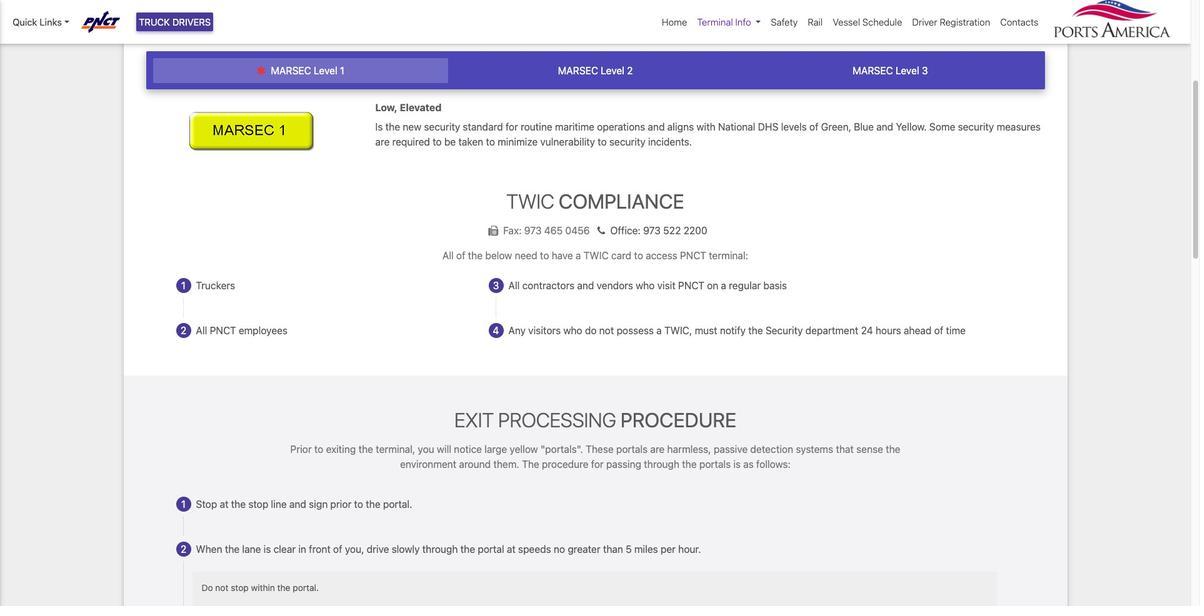 Task type: describe. For each thing, give the bounding box(es) containing it.
vessel schedule link
[[828, 10, 908, 34]]

the
[[522, 459, 540, 471]]

hours
[[876, 325, 902, 336]]

2200
[[684, 225, 708, 236]]

as
[[744, 459, 754, 471]]

1 for stop at the stop line and sign prior to the portal.
[[181, 499, 186, 511]]

of left below
[[457, 250, 466, 261]]

yellow.
[[897, 121, 927, 132]]

the right notify
[[749, 325, 763, 336]]

stop at the stop line and sign prior to the portal.
[[196, 499, 413, 511]]

security
[[766, 325, 803, 336]]

on
[[707, 280, 719, 291]]

0 vertical spatial stop
[[249, 499, 269, 511]]

today's
[[547, 28, 583, 39]]

quick links link
[[13, 15, 69, 29]]

passing
[[607, 459, 642, 471]]

visit
[[658, 280, 676, 291]]

be
[[445, 136, 456, 147]]

pnct left employees
[[210, 325, 236, 336]]

1 horizontal spatial security
[[610, 136, 646, 147]]

marsec for marsec level 2
[[558, 65, 599, 76]]

incidents.
[[649, 136, 692, 147]]

speeds
[[519, 544, 552, 556]]

will
[[437, 444, 452, 456]]

follows:
[[757, 459, 791, 471]]

procedure
[[542, 459, 589, 471]]

1 horizontal spatial portals
[[700, 459, 731, 471]]

the right stop
[[231, 499, 246, 511]]

of left time
[[935, 325, 944, 336]]

regular
[[729, 280, 761, 291]]

all contractors and vendors who visit pnct on a regular basis
[[509, 280, 787, 291]]

rail link
[[803, 10, 828, 34]]

greater
[[568, 544, 601, 556]]

0 vertical spatial who
[[636, 280, 655, 291]]

24
[[862, 325, 874, 336]]

prior
[[331, 499, 352, 511]]

no
[[554, 544, 565, 556]]

the right the prior
[[366, 499, 381, 511]]

terminal:
[[709, 250, 749, 261]]

0 horizontal spatial at
[[220, 499, 229, 511]]

national
[[719, 121, 756, 132]]

973 for office:
[[644, 225, 661, 236]]

2 for all pnct employees
[[181, 325, 186, 336]]

notice
[[454, 444, 482, 456]]

pnct left on
[[679, 280, 705, 291]]

sense
[[857, 444, 884, 456]]

with
[[697, 121, 716, 132]]

new
[[403, 121, 422, 132]]

aligns
[[668, 121, 694, 132]]

all pnct employees
[[196, 325, 288, 336]]

0 horizontal spatial through
[[423, 544, 458, 556]]

compliance
[[559, 189, 685, 213]]

truckers
[[196, 280, 235, 291]]

and up the incidents.
[[648, 121, 665, 132]]

to left be
[[433, 136, 442, 147]]

phone image
[[593, 226, 611, 236]]

1 horizontal spatial twic
[[584, 250, 609, 261]]

terminal info
[[698, 16, 752, 27]]

and right blue
[[877, 121, 894, 132]]

pnct down 2200
[[680, 250, 707, 261]]

portal
[[478, 544, 505, 556]]

marsec level 2 link
[[448, 58, 743, 83]]

you,
[[345, 544, 364, 556]]

truck
[[139, 16, 170, 27]]

5
[[626, 544, 632, 556]]

than
[[603, 544, 624, 556]]

0 horizontal spatial is
[[264, 544, 271, 556]]

marsec level 1
[[268, 65, 345, 76]]

safety
[[771, 16, 798, 27]]

fax:
[[504, 225, 522, 236]]

large
[[485, 444, 507, 456]]

sign
[[309, 499, 328, 511]]

home
[[662, 16, 688, 27]]

to left have
[[540, 250, 549, 261]]

driver registration link
[[908, 10, 996, 34]]

terminal info link
[[693, 10, 766, 34]]

card
[[612, 250, 632, 261]]

procedure
[[621, 408, 737, 432]]

systems
[[796, 444, 834, 456]]

1 vertical spatial stop
[[231, 583, 249, 594]]

for inside prior to exiting the terminal, you will notice large yellow "portals". these portals are harmless, passive detection systems that sense the environment around them. the procedure for passing through the portals is as follows:
[[592, 459, 604, 471]]

pnct left today's
[[517, 28, 545, 39]]

office: 973 522 2200 link
[[593, 225, 708, 236]]

them.
[[494, 459, 520, 471]]

registration
[[940, 16, 991, 27]]

have
[[552, 250, 573, 261]]

the right sense at the bottom right of page
[[886, 444, 901, 456]]

are inside prior to exiting the terminal, you will notice large yellow "portals". these portals are harmless, passive detection systems that sense the environment around them. the procedure for passing through the portals is as follows:
[[651, 444, 665, 456]]

the left lane in the left bottom of the page
[[225, 544, 240, 556]]

line
[[271, 499, 287, 511]]

the left below
[[468, 250, 483, 261]]

elevated
[[400, 102, 442, 113]]

1 vertical spatial who
[[564, 325, 583, 336]]

level for marsec level 3
[[896, 65, 920, 76]]

low, elevated
[[376, 102, 442, 113]]

all for all of the below need to have a twic card to access pnct terminal:
[[443, 250, 454, 261]]

marsec level 3 link
[[743, 58, 1038, 83]]

terminal
[[698, 16, 733, 27]]

fax: 973 465 0456
[[504, 225, 593, 236]]

contacts link
[[996, 10, 1044, 34]]

0 horizontal spatial portal.
[[293, 583, 319, 594]]

in
[[299, 544, 306, 556]]

visitors
[[529, 325, 561, 336]]

below
[[486, 250, 512, 261]]

for inside is the new security standard for routine maritime operations and aligns with national dhs levels of green, blue and yellow. some security measures are required to be taken to minimize vulnerability to security incidents.
[[506, 121, 518, 132]]

tab list containing marsec level 1
[[146, 51, 1045, 90]]

stop
[[196, 499, 217, 511]]

taken
[[459, 136, 484, 147]]

to down standard
[[486, 136, 495, 147]]

environment
[[400, 459, 457, 471]]

of left 'you,' at the left bottom
[[333, 544, 343, 556]]

to right card
[[634, 250, 644, 261]]

driver registration
[[913, 16, 991, 27]]

rail
[[808, 16, 823, 27]]

0 vertical spatial not
[[600, 325, 614, 336]]

employees
[[239, 325, 288, 336]]

routine
[[521, 121, 553, 132]]

to down the operations
[[598, 136, 607, 147]]

exiting
[[326, 444, 356, 456]]

the right exiting at the bottom left of the page
[[359, 444, 373, 456]]

the right within
[[277, 583, 291, 594]]

is:1
[[658, 28, 674, 39]]

links
[[40, 16, 62, 27]]

all for all contractors and vendors who visit pnct on a regular basis
[[509, 280, 520, 291]]

quick
[[13, 16, 37, 27]]



Task type: locate. For each thing, give the bounding box(es) containing it.
for down these
[[592, 459, 604, 471]]

twic left card
[[584, 250, 609, 261]]

you
[[418, 444, 435, 456]]

the inside is the new security standard for routine maritime operations and aligns with national dhs levels of green, blue and yellow. some security measures are required to be taken to minimize vulnerability to security incidents.
[[386, 121, 400, 132]]

1 vertical spatial 3
[[493, 280, 499, 291]]

0 vertical spatial twic
[[507, 189, 555, 213]]

security up be
[[424, 121, 461, 132]]

0 vertical spatial is
[[734, 459, 741, 471]]

security down the operations
[[610, 136, 646, 147]]

detection
[[751, 444, 794, 456]]

when
[[196, 544, 222, 556]]

0 horizontal spatial 973
[[525, 225, 542, 236]]

to inside prior to exiting the terminal, you will notice large yellow "portals". these portals are harmless, passive detection systems that sense the environment around them. the procedure for passing through the portals is as follows:
[[314, 444, 324, 456]]

0 horizontal spatial 3
[[493, 280, 499, 291]]

1 horizontal spatial not
[[600, 325, 614, 336]]

within
[[251, 583, 275, 594]]

1 vertical spatial at
[[507, 544, 516, 556]]

level for marsec level 2
[[601, 65, 625, 76]]

1 vertical spatial is
[[264, 544, 271, 556]]

0 horizontal spatial are
[[376, 136, 390, 147]]

1 vertical spatial twic
[[584, 250, 609, 261]]

1 for truckers
[[181, 280, 186, 291]]

a right have
[[576, 250, 581, 261]]

through inside prior to exiting the terminal, you will notice large yellow "portals". these portals are harmless, passive detection systems that sense the environment around them. the procedure for passing through the portals is as follows:
[[644, 459, 680, 471]]

1 vertical spatial portals
[[700, 459, 731, 471]]

security
[[424, 121, 461, 132], [959, 121, 995, 132], [610, 136, 646, 147]]

3
[[922, 65, 928, 76], [493, 280, 499, 291]]

level inside marsec level 1 link
[[314, 65, 338, 76]]

1 horizontal spatial a
[[657, 325, 662, 336]]

is left as
[[734, 459, 741, 471]]

these
[[586, 444, 614, 456]]

1 horizontal spatial 3
[[922, 65, 928, 76]]

is right lane in the left bottom of the page
[[264, 544, 271, 556]]

and left the vendors
[[578, 280, 594, 291]]

basis
[[764, 280, 787, 291]]

2 for when the lane is clear in front of you, drive slowly through the portal at speeds no greater than 5 miles per hour.
[[181, 544, 186, 556]]

portals up "passing"
[[617, 444, 648, 456]]

at right stop
[[220, 499, 229, 511]]

vessel
[[833, 16, 861, 27]]

3 down driver at the right of the page
[[922, 65, 928, 76]]

3 down below
[[493, 280, 499, 291]]

home link
[[657, 10, 693, 34]]

stop left line
[[249, 499, 269, 511]]

the right is
[[386, 121, 400, 132]]

all down truckers
[[196, 325, 207, 336]]

4
[[493, 325, 499, 336]]

through down the "harmless,"
[[644, 459, 680, 471]]

are down is
[[376, 136, 390, 147]]

0 vertical spatial at
[[220, 499, 229, 511]]

passive
[[714, 444, 748, 456]]

required
[[393, 136, 430, 147]]

0 horizontal spatial twic
[[507, 189, 555, 213]]

0 vertical spatial for
[[506, 121, 518, 132]]

do
[[202, 583, 213, 594]]

of inside is the new security standard for routine maritime operations and aligns with national dhs levels of green, blue and yellow. some security measures are required to be taken to minimize vulnerability to security incidents.
[[810, 121, 819, 132]]

973 left 522 in the right of the page
[[644, 225, 661, 236]]

0 horizontal spatial a
[[576, 250, 581, 261]]

the down the "harmless,"
[[683, 459, 697, 471]]

lane
[[242, 544, 261, 556]]

for up minimize
[[506, 121, 518, 132]]

stop left within
[[231, 583, 249, 594]]

all down need at the left top of the page
[[509, 280, 520, 291]]

1 horizontal spatial 973
[[644, 225, 661, 236]]

973 for fax:
[[525, 225, 542, 236]]

2 vertical spatial all
[[196, 325, 207, 336]]

1 vertical spatial 1
[[181, 280, 186, 291]]

2 vertical spatial 2
[[181, 544, 186, 556]]

not right do
[[600, 325, 614, 336]]

truck drivers link
[[136, 12, 213, 32]]

security right "some"
[[959, 121, 995, 132]]

0 horizontal spatial not
[[215, 583, 229, 594]]

0 vertical spatial 2
[[627, 65, 633, 76]]

2 vertical spatial 1
[[181, 499, 186, 511]]

"portals".
[[541, 444, 583, 456]]

2 horizontal spatial a
[[721, 280, 727, 291]]

dhs
[[758, 121, 779, 132]]

0 vertical spatial portals
[[617, 444, 648, 456]]

0 vertical spatial through
[[644, 459, 680, 471]]

portal. down in
[[293, 583, 319, 594]]

all of the below need to have a twic card to access pnct terminal:
[[443, 250, 749, 261]]

hour.
[[679, 544, 702, 556]]

portals
[[617, 444, 648, 456], [700, 459, 731, 471]]

twic up fax: 973 465 0456
[[507, 189, 555, 213]]

marsec for marsec level 3
[[853, 65, 894, 76]]

1 973 from the left
[[525, 225, 542, 236]]

any visitors who do not possess a twic, must notify the security department 24 hours ahead of time
[[509, 325, 966, 336]]

1 vertical spatial through
[[423, 544, 458, 556]]

front
[[309, 544, 331, 556]]

all for all pnct employees
[[196, 325, 207, 336]]

to right prior
[[314, 444, 324, 456]]

1 horizontal spatial portal.
[[383, 499, 413, 511]]

1 horizontal spatial at
[[507, 544, 516, 556]]

is inside prior to exiting the terminal, you will notice large yellow "portals". these portals are harmless, passive detection systems that sense the environment around them. the procedure for passing through the portals is as follows:
[[734, 459, 741, 471]]

0 vertical spatial 3
[[922, 65, 928, 76]]

0 horizontal spatial who
[[564, 325, 583, 336]]

0 vertical spatial portal.
[[383, 499, 413, 511]]

1 vertical spatial for
[[592, 459, 604, 471]]

a left the twic,
[[657, 325, 662, 336]]

1
[[340, 65, 345, 76], [181, 280, 186, 291], [181, 499, 186, 511]]

0 horizontal spatial portals
[[617, 444, 648, 456]]

0 vertical spatial 1
[[340, 65, 345, 76]]

notify
[[720, 325, 746, 336]]

tab list
[[146, 51, 1045, 90]]

all left below
[[443, 250, 454, 261]]

2 973 from the left
[[644, 225, 661, 236]]

levels
[[782, 121, 807, 132]]

1 vertical spatial not
[[215, 583, 229, 594]]

twic,
[[665, 325, 693, 336]]

0 vertical spatial all
[[443, 250, 454, 261]]

pnct today's marsec level is:1
[[517, 28, 674, 39]]

some
[[930, 121, 956, 132]]

and right line
[[290, 499, 306, 511]]

0 vertical spatial a
[[576, 250, 581, 261]]

1 vertical spatial portal.
[[293, 583, 319, 594]]

do not stop within the portal.
[[202, 583, 319, 594]]

marsec
[[586, 28, 628, 39], [271, 65, 311, 76], [558, 65, 599, 76], [853, 65, 894, 76]]

a
[[576, 250, 581, 261], [721, 280, 727, 291], [657, 325, 662, 336]]

0 horizontal spatial for
[[506, 121, 518, 132]]

portals down passive
[[700, 459, 731, 471]]

level for marsec level 1
[[314, 65, 338, 76]]

prior to exiting the terminal, you will notice large yellow "portals". these portals are harmless, passive detection systems that sense the environment around them. the procedure for passing through the portals is as follows:
[[290, 444, 901, 471]]

marsec for marsec level 1
[[271, 65, 311, 76]]

at right 'portal'
[[507, 544, 516, 556]]

level inside the marsec level 2 link
[[601, 65, 625, 76]]

blue
[[854, 121, 874, 132]]

are left the "harmless,"
[[651, 444, 665, 456]]

need
[[515, 250, 538, 261]]

2 left when
[[181, 544, 186, 556]]

info
[[736, 16, 752, 27]]

contractors
[[523, 280, 575, 291]]

drive
[[367, 544, 389, 556]]

who left visit
[[636, 280, 655, 291]]

marsec level 3
[[853, 65, 928, 76]]

who left do
[[564, 325, 583, 336]]

1 horizontal spatial who
[[636, 280, 655, 291]]

1 vertical spatial a
[[721, 280, 727, 291]]

slowly
[[392, 544, 420, 556]]

driver
[[913, 16, 938, 27]]

measures
[[997, 121, 1041, 132]]

1 horizontal spatial for
[[592, 459, 604, 471]]

around
[[459, 459, 491, 471]]

the
[[386, 121, 400, 132], [468, 250, 483, 261], [749, 325, 763, 336], [359, 444, 373, 456], [886, 444, 901, 456], [683, 459, 697, 471], [231, 499, 246, 511], [366, 499, 381, 511], [225, 544, 240, 556], [461, 544, 475, 556], [277, 583, 291, 594]]

possess
[[617, 325, 654, 336]]

schedule
[[863, 16, 903, 27]]

twic
[[507, 189, 555, 213], [584, 250, 609, 261]]

2 horizontal spatial all
[[509, 280, 520, 291]]

do
[[585, 325, 597, 336]]

marsec level 1 link
[[153, 58, 448, 83]]

1 vertical spatial all
[[509, 280, 520, 291]]

not right the do
[[215, 583, 229, 594]]

to right the prior
[[354, 499, 363, 511]]

1 horizontal spatial is
[[734, 459, 741, 471]]

1 horizontal spatial through
[[644, 459, 680, 471]]

1 vertical spatial 2
[[181, 325, 186, 336]]

0 horizontal spatial security
[[424, 121, 461, 132]]

ahead
[[904, 325, 932, 336]]

2 left "all pnct employees" at left
[[181, 325, 186, 336]]

are inside is the new security standard for routine maritime operations and aligns with national dhs levels of green, blue and yellow. some security measures are required to be taken to minimize vulnerability to security incidents.
[[376, 136, 390, 147]]

office: 973 522 2200
[[611, 225, 708, 236]]

level inside marsec level 3 link
[[896, 65, 920, 76]]

2 horizontal spatial security
[[959, 121, 995, 132]]

stop
[[249, 499, 269, 511], [231, 583, 249, 594]]

1 vertical spatial are
[[651, 444, 665, 456]]

1 horizontal spatial are
[[651, 444, 665, 456]]

of right the levels
[[810, 121, 819, 132]]

a right on
[[721, 280, 727, 291]]

vulnerability
[[541, 136, 595, 147]]

to
[[433, 136, 442, 147], [486, 136, 495, 147], [598, 136, 607, 147], [540, 250, 549, 261], [634, 250, 644, 261], [314, 444, 324, 456], [354, 499, 363, 511]]

1 horizontal spatial all
[[443, 250, 454, 261]]

2 vertical spatial a
[[657, 325, 662, 336]]

2 down pnct today's marsec level is:1 at top
[[627, 65, 633, 76]]

any
[[509, 325, 526, 336]]

time
[[947, 325, 966, 336]]

when the lane is clear in front of you, drive slowly through the portal at speeds no greater than 5 miles per hour.
[[196, 544, 702, 556]]

0 horizontal spatial all
[[196, 325, 207, 336]]

contacts
[[1001, 16, 1039, 27]]

portal.
[[383, 499, 413, 511], [293, 583, 319, 594]]

who
[[636, 280, 655, 291], [564, 325, 583, 336]]

portal. up slowly at the bottom
[[383, 499, 413, 511]]

0 vertical spatial are
[[376, 136, 390, 147]]

the left 'portal'
[[461, 544, 475, 556]]

clear
[[274, 544, 296, 556]]

vessel schedule
[[833, 16, 903, 27]]

must
[[695, 325, 718, 336]]

of
[[810, 121, 819, 132], [457, 250, 466, 261], [935, 325, 944, 336], [333, 544, 343, 556]]

through right slowly at the bottom
[[423, 544, 458, 556]]

973 right fax:
[[525, 225, 542, 236]]



Task type: vqa. For each thing, say whether or not it's contained in the screenshot.
marsec level 3 link
yes



